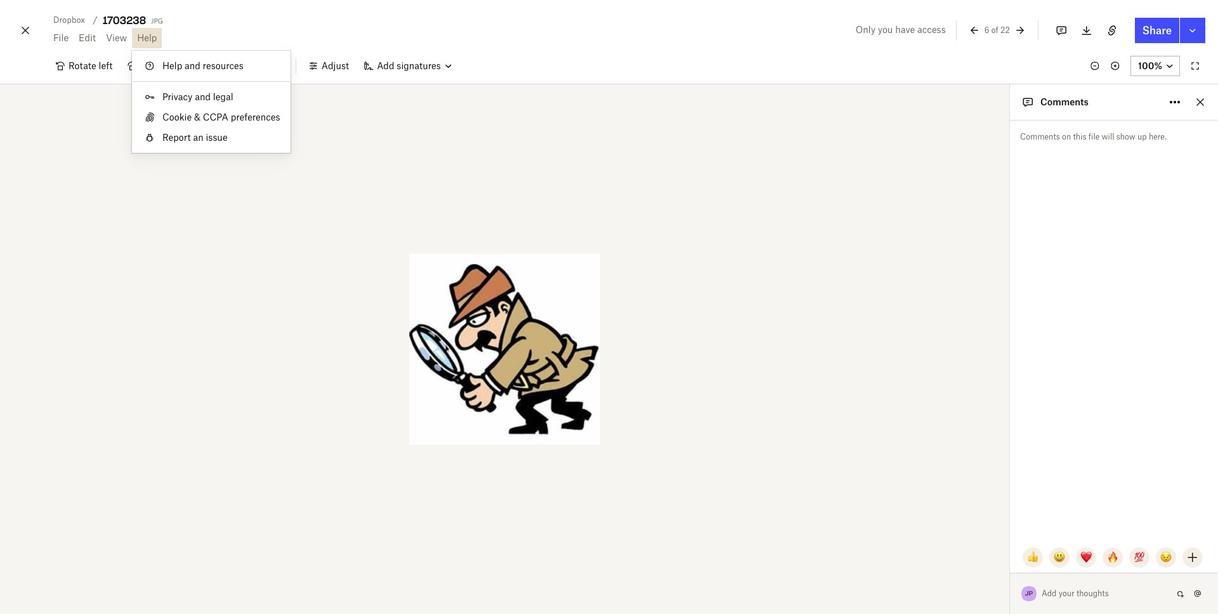 Task type: vqa. For each thing, say whether or not it's contained in the screenshot.
the ways at left bottom
no



Task type: locate. For each thing, give the bounding box(es) containing it.
and left legal
[[195, 91, 211, 102]]

0 vertical spatial comments
[[1041, 96, 1089, 107]]

right
[[171, 60, 191, 71]]

report
[[162, 132, 191, 143]]

6
[[985, 25, 990, 35]]

add left signatures
[[377, 60, 394, 71]]

privacy and legal link
[[132, 87, 290, 107]]

cookie
[[162, 112, 192, 122]]

and inside menu item
[[185, 60, 200, 71]]

1 vertical spatial add
[[1042, 589, 1057, 598]]

0 vertical spatial and
[[185, 60, 200, 71]]

comments left on
[[1021, 132, 1060, 142]]

rotate left right
[[140, 60, 168, 71]]

help button
[[132, 28, 162, 48]]

🔥
[[1107, 552, 1119, 563]]

help and resources menu item
[[132, 56, 290, 76]]

view
[[106, 32, 127, 43]]

show
[[1117, 132, 1136, 142]]

1 horizontal spatial rotate
[[140, 60, 168, 71]]

add
[[377, 60, 394, 71], [1042, 589, 1057, 598]]

👍 button
[[1023, 548, 1043, 568]]

edit
[[79, 32, 96, 43]]

access
[[918, 24, 946, 35]]

dropbox
[[53, 15, 85, 25]]

up
[[1138, 132, 1147, 142]]

and
[[185, 60, 200, 71], [195, 91, 211, 102]]

help
[[137, 32, 157, 43], [162, 60, 182, 71]]

ccpa
[[203, 112, 228, 122]]

1 vertical spatial and
[[195, 91, 211, 102]]

comments for comments
[[1041, 96, 1089, 107]]

thoughts
[[1077, 589, 1109, 598]]

help down jpg
[[137, 32, 157, 43]]

😣
[[1161, 552, 1172, 563]]

and for privacy
[[195, 91, 211, 102]]

jpg
[[151, 15, 163, 25]]

rotate left left on the left of page
[[69, 60, 96, 71]]

1 rotate from the left
[[69, 60, 96, 71]]

adjust button
[[301, 56, 357, 76]]

/ 1703238 jpg
[[93, 14, 163, 27]]

you
[[878, 24, 893, 35]]

0 vertical spatial add
[[377, 60, 394, 71]]

share button
[[1135, 18, 1180, 43]]

add for add your thoughts
[[1042, 589, 1057, 598]]

2 rotate from the left
[[140, 60, 168, 71]]

0 horizontal spatial add
[[377, 60, 394, 71]]

privacy and legal
[[162, 91, 233, 102]]

add inside popup button
[[377, 60, 394, 71]]

dropbox button
[[48, 13, 90, 28]]

and for help
[[185, 60, 200, 71]]

😃
[[1054, 552, 1066, 563]]

😣 button
[[1156, 548, 1177, 568]]

💯 button
[[1130, 548, 1150, 568]]

jp
[[1025, 590, 1033, 598]]

close right sidebar image
[[1193, 95, 1208, 110]]

0 horizontal spatial help
[[137, 32, 157, 43]]

help inside help popup button
[[137, 32, 157, 43]]

comments up on
[[1041, 96, 1089, 107]]

help inside help and resources menu item
[[162, 60, 182, 71]]

close image
[[18, 20, 33, 41]]

Add your thoughts text field
[[1043, 584, 1173, 604]]

1 vertical spatial comments
[[1021, 132, 1060, 142]]

comments
[[1041, 96, 1089, 107], [1021, 132, 1060, 142]]

file button
[[48, 28, 74, 48]]

and left resources
[[185, 60, 200, 71]]

0 vertical spatial help
[[137, 32, 157, 43]]

help up privacy
[[162, 60, 182, 71]]

help and resources
[[162, 60, 244, 71]]

add left your
[[1042, 589, 1057, 598]]

❤️ button
[[1076, 548, 1097, 568]]

0 horizontal spatial rotate
[[69, 60, 96, 71]]

1 vertical spatial help
[[162, 60, 182, 71]]

1 horizontal spatial help
[[162, 60, 182, 71]]

100% button
[[1131, 56, 1180, 76]]

report an issue link
[[132, 128, 290, 148]]

add for add signatures
[[377, 60, 394, 71]]

1 horizontal spatial add
[[1042, 589, 1057, 598]]

rotate left
[[69, 60, 113, 71]]

add signatures button
[[357, 56, 459, 76]]

rotate for rotate right
[[140, 60, 168, 71]]

rotate right
[[140, 60, 191, 71]]

signatures
[[397, 60, 441, 71]]

&
[[194, 112, 200, 122]]

rotate
[[69, 60, 96, 71], [140, 60, 168, 71]]

will
[[1102, 132, 1115, 142]]



Task type: describe. For each thing, give the bounding box(es) containing it.
😃 button
[[1050, 548, 1070, 568]]

on
[[1062, 132, 1071, 142]]

report an issue
[[162, 132, 228, 143]]

22
[[1001, 25, 1010, 35]]

❤️
[[1081, 552, 1092, 563]]

this
[[1074, 132, 1087, 142]]

only you have access
[[856, 24, 946, 35]]

edit button
[[74, 28, 101, 48]]

issue
[[206, 132, 228, 143]]

help for help
[[137, 32, 157, 43]]

rotate for rotate left
[[69, 60, 96, 71]]

file
[[53, 32, 69, 43]]

resources
[[203, 60, 244, 71]]

add your thoughts
[[1042, 589, 1109, 598]]

1703238
[[103, 14, 146, 27]]

/
[[93, 15, 98, 25]]

here.
[[1149, 132, 1167, 142]]

comments on this file will show up here.
[[1021, 132, 1167, 142]]

adjust
[[322, 60, 349, 71]]

100%
[[1139, 60, 1163, 71]]

🔥 button
[[1103, 548, 1123, 568]]

left
[[99, 60, 113, 71]]

cookie & ccpa preferences
[[162, 112, 280, 122]]

only
[[856, 24, 876, 35]]

your
[[1059, 589, 1075, 598]]

view button
[[101, 28, 132, 48]]

share
[[1143, 24, 1172, 37]]

an
[[193, 132, 203, 143]]

cookie & ccpa preferences menu item
[[132, 107, 290, 128]]

file
[[1089, 132, 1100, 142]]

add your thoughts image
[[1043, 587, 1163, 601]]

comments for comments on this file will show up here.
[[1021, 132, 1060, 142]]

legal
[[213, 91, 233, 102]]

rotate right button
[[120, 56, 198, 76]]

💯
[[1134, 552, 1146, 563]]

👍
[[1028, 552, 1039, 563]]

6 of 22
[[985, 25, 1010, 35]]

help for help and resources
[[162, 60, 182, 71]]

of
[[992, 25, 999, 35]]

privacy
[[162, 91, 193, 102]]

have
[[896, 24, 915, 35]]

preferences
[[231, 112, 280, 122]]

add signatures
[[377, 60, 441, 71]]

rotate left button
[[48, 56, 120, 76]]



